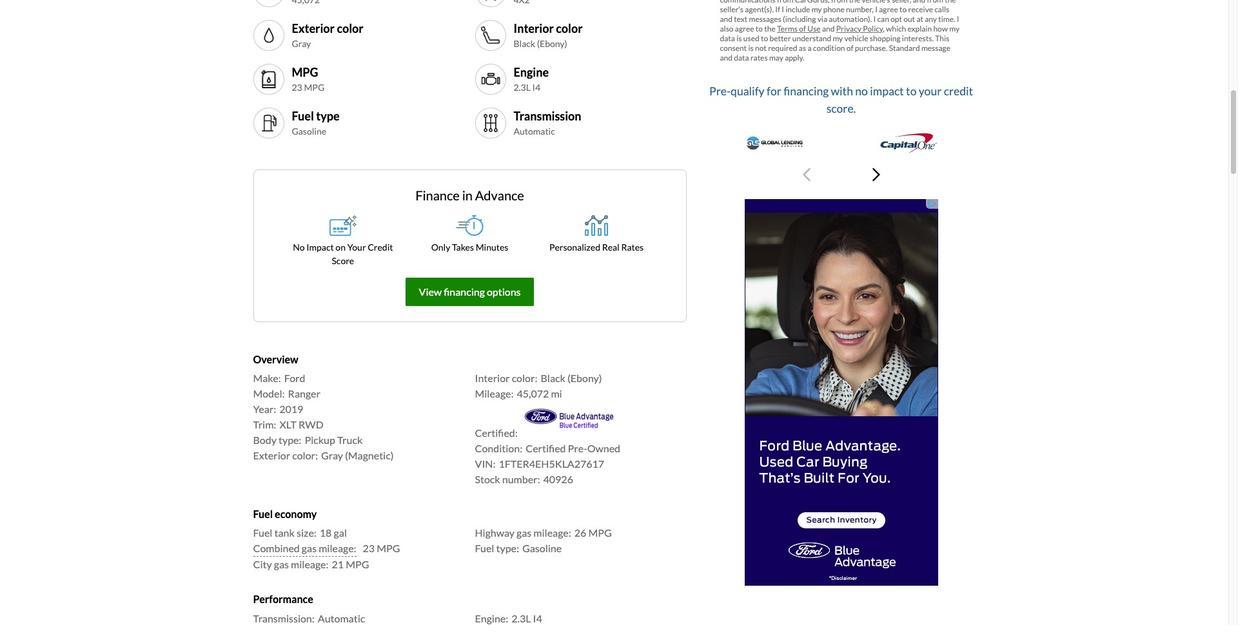 Task type: vqa. For each thing, say whether or not it's contained in the screenshot.


Task type: describe. For each thing, give the bounding box(es) containing it.
personalized
[[550, 242, 601, 253]]

fuel for tank
[[253, 527, 273, 540]]

exterior color image
[[258, 25, 279, 46]]

fuel type image
[[258, 113, 279, 134]]

rwd
[[299, 419, 324, 431]]

26
[[575, 527, 587, 540]]

model:
[[253, 388, 285, 400]]

(ebony) for color:
[[568, 372, 602, 385]]

city
[[253, 559, 272, 571]]

automatic for transmission
[[514, 126, 555, 137]]

ranger
[[288, 388, 321, 400]]

0 horizontal spatial financing
[[444, 286, 485, 298]]

interests.
[[903, 33, 934, 43]]

exterior inside exterior color gray
[[292, 22, 335, 36]]

required
[[769, 43, 798, 53]]

better
[[770, 33, 791, 43]]

manufacturer certified pre-owned image
[[521, 402, 618, 438]]

on
[[336, 242, 346, 253]]

exterior inside make: ford model: ranger year: 2019 trim: xlt rwd body type: pickup truck exterior color: gray (magnetic)
[[253, 450, 290, 462]]

0 horizontal spatial of
[[800, 24, 807, 33]]

transmission automatic
[[514, 109, 582, 137]]

consent
[[720, 43, 747, 53]]

make: ford model: ranger year: 2019 trim: xlt rwd body type: pickup truck exterior color: gray (magnetic)
[[253, 372, 394, 462]]

certified
[[526, 443, 566, 455]]

qualify
[[731, 85, 765, 98]]

with
[[831, 85, 854, 98]]

trim:
[[253, 419, 276, 431]]

fuel inside highway gas mileage: 26 mpg fuel type: gasoline
[[475, 543, 495, 555]]

view financing options button
[[406, 278, 535, 306]]

view
[[419, 286, 442, 298]]

and inside , which explain how my data is used to better understand my vehicle shopping interests. this consent is not required as a condition of purchase. standard message and data rates may apply.
[[720, 53, 733, 62]]

fuel tank size: 18 gal combined gas mileage: 23 mpg city gas mileage: 21 mpg
[[253, 527, 400, 571]]

condition: certified pre-owned vin: 1fter4eh5kla27617 stock number: 40926
[[475, 443, 621, 486]]

mpg inside highway gas mileage: 26 mpg fuel type: gasoline
[[589, 527, 612, 540]]

1 horizontal spatial and
[[823, 24, 835, 33]]

fuel for economy
[[253, 509, 273, 521]]

only
[[431, 242, 451, 253]]

in
[[462, 188, 473, 203]]

this
[[936, 33, 950, 43]]

no impact on your credit score
[[293, 242, 393, 266]]

color: inside make: ford model: ranger year: 2019 trim: xlt rwd body type: pickup truck exterior color: gray (magnetic)
[[292, 450, 318, 462]]

personalized real rates
[[550, 242, 644, 253]]

not
[[756, 43, 767, 53]]

fuel economy
[[253, 509, 317, 521]]

automatic for transmission:
[[318, 613, 365, 625]]

shopping
[[870, 33, 901, 43]]

transmission
[[514, 109, 582, 123]]

finance
[[416, 188, 460, 203]]

mpg image
[[258, 69, 279, 90]]

impact
[[307, 242, 334, 253]]

(magnetic)
[[345, 450, 394, 462]]

40926
[[544, 474, 574, 486]]

of inside , which explain how my data is used to better understand my vehicle shopping interests. this consent is not required as a condition of purchase. standard message and data rates may apply.
[[847, 43, 854, 53]]

, which explain how my data is used to better understand my vehicle shopping interests. this consent is not required as a condition of purchase. standard message and data rates may apply.
[[720, 24, 960, 62]]

to inside , which explain how my data is used to better understand my vehicle shopping interests. this consent is not required as a condition of purchase. standard message and data rates may apply.
[[761, 33, 768, 43]]

takes
[[452, 242, 474, 253]]

pre-qualify for financing with no impact to your credit score.
[[710, 85, 974, 115]]

explain
[[908, 24, 932, 33]]

1 vertical spatial gas
[[302, 543, 317, 555]]

options
[[487, 286, 521, 298]]

ford
[[284, 372, 305, 385]]

year:
[[253, 403, 276, 416]]

type
[[316, 109, 340, 123]]

color for interior color
[[556, 22, 583, 36]]

gasoline inside fuel type gasoline
[[292, 126, 326, 137]]

interior for color:
[[475, 372, 510, 385]]

2.3l for engine:
[[512, 613, 531, 625]]

i4 for engine
[[533, 82, 541, 93]]

message
[[922, 43, 951, 53]]

vin:
[[475, 458, 496, 470]]

(ebony) for color
[[537, 38, 568, 49]]

use
[[808, 24, 821, 33]]

engine:
[[475, 613, 509, 625]]

,
[[883, 24, 885, 33]]

fuel type gasoline
[[292, 109, 340, 137]]

score
[[332, 255, 354, 266]]

purchase.
[[855, 43, 888, 53]]

interior color: black (ebony) mileage: 45,072 mi
[[475, 372, 602, 400]]

transmission image
[[480, 113, 501, 134]]

chevron right image
[[873, 167, 880, 183]]

engine
[[514, 65, 549, 80]]

pre- inside condition: certified pre-owned vin: 1fter4eh5kla27617 stock number: 40926
[[568, 443, 588, 455]]

0 horizontal spatial my
[[833, 33, 843, 43]]

to inside pre-qualify for financing with no impact to your credit score.
[[907, 85, 917, 98]]

apply.
[[785, 53, 805, 62]]

transmission: automatic
[[253, 613, 365, 625]]

transmission:
[[253, 613, 315, 625]]

overview
[[253, 354, 299, 366]]

no
[[856, 85, 868, 98]]

privacy policy link
[[837, 24, 883, 33]]

1 vertical spatial data
[[734, 53, 749, 62]]

gray inside make: ford model: ranger year: 2019 trim: xlt rwd body type: pickup truck exterior color: gray (magnetic)
[[321, 450, 343, 462]]

mileage:
[[475, 388, 514, 400]]

18
[[320, 527, 332, 540]]

2019
[[280, 403, 303, 416]]

advance
[[475, 188, 524, 203]]

type: inside make: ford model: ranger year: 2019 trim: xlt rwd body type: pickup truck exterior color: gray (magnetic)
[[279, 434, 302, 447]]

real
[[602, 242, 620, 253]]

xlt
[[280, 419, 297, 431]]

how
[[934, 24, 948, 33]]

your
[[348, 242, 366, 253]]

financing inside pre-qualify for financing with no impact to your credit score.
[[784, 85, 829, 98]]



Task type: locate. For each thing, give the bounding box(es) containing it.
23 inside fuel tank size: 18 gal combined gas mileage: 23 mpg city gas mileage: 21 mpg
[[363, 543, 375, 555]]

of left use
[[800, 24, 807, 33]]

0 vertical spatial financing
[[784, 85, 829, 98]]

performance
[[253, 594, 313, 606]]

terms of use link
[[777, 24, 821, 33]]

only takes minutes
[[431, 242, 509, 253]]

1 vertical spatial i4
[[533, 613, 542, 625]]

0 vertical spatial interior
[[514, 22, 554, 36]]

(ebony) inside interior color: black (ebony) mileage: 45,072 mi
[[568, 372, 602, 385]]

0 horizontal spatial and
[[720, 53, 733, 62]]

gal
[[334, 527, 347, 540]]

to right used
[[761, 33, 768, 43]]

1fter4eh5kla27617
[[499, 458, 605, 470]]

interior color black (ebony)
[[514, 22, 583, 49]]

fuel inside fuel type gasoline
[[292, 109, 314, 123]]

number:
[[502, 474, 540, 486]]

black inside interior color black (ebony)
[[514, 38, 536, 49]]

0 horizontal spatial pre-
[[568, 443, 588, 455]]

1 vertical spatial 2.3l
[[512, 613, 531, 625]]

and right use
[[823, 24, 835, 33]]

1 vertical spatial exterior
[[253, 450, 290, 462]]

highway
[[475, 527, 515, 540]]

1 vertical spatial automatic
[[318, 613, 365, 625]]

automatic inside transmission automatic
[[514, 126, 555, 137]]

black for color:
[[541, 372, 566, 385]]

color: inside interior color: black (ebony) mileage: 45,072 mi
[[512, 372, 538, 385]]

financing right for
[[784, 85, 829, 98]]

0 vertical spatial of
[[800, 24, 807, 33]]

2 horizontal spatial gas
[[517, 527, 532, 540]]

color inside interior color black (ebony)
[[556, 22, 583, 36]]

1 horizontal spatial financing
[[784, 85, 829, 98]]

automatic down 21
[[318, 613, 365, 625]]

interior inside interior color: black (ebony) mileage: 45,072 mi
[[475, 372, 510, 385]]

engine 2.3l i4
[[514, 65, 549, 93]]

1 vertical spatial mileage:
[[319, 543, 357, 555]]

pre- inside pre-qualify for financing with no impact to your credit score.
[[710, 85, 731, 98]]

0 vertical spatial gasoline
[[292, 126, 326, 137]]

black up 'mi'
[[541, 372, 566, 385]]

mileage: left 26
[[534, 527, 571, 540]]

gasoline
[[292, 126, 326, 137], [523, 543, 562, 555]]

interior
[[514, 22, 554, 36], [475, 372, 510, 385]]

1 horizontal spatial 23
[[363, 543, 375, 555]]

0 horizontal spatial gas
[[274, 559, 289, 571]]

interior color image
[[480, 25, 501, 46]]

0 horizontal spatial is
[[737, 33, 742, 43]]

1 horizontal spatial type:
[[496, 543, 519, 555]]

automatic
[[514, 126, 555, 137], [318, 613, 365, 625]]

gray inside exterior color gray
[[292, 38, 311, 49]]

mileage:
[[534, 527, 571, 540], [319, 543, 357, 555], [291, 559, 329, 571]]

advertisement region
[[745, 199, 938, 587]]

1 vertical spatial 23
[[363, 543, 375, 555]]

(ebony) inside interior color black (ebony)
[[537, 38, 568, 49]]

gasoline inside highway gas mileage: 26 mpg fuel type: gasoline
[[523, 543, 562, 555]]

1 vertical spatial color:
[[292, 450, 318, 462]]

interior right interior color icon
[[514, 22, 554, 36]]

21
[[332, 559, 344, 571]]

color inside exterior color gray
[[337, 22, 364, 36]]

rates
[[751, 53, 768, 62]]

1 horizontal spatial color
[[556, 22, 583, 36]]

mileage image
[[258, 0, 279, 2]]

finance in advance
[[416, 188, 524, 203]]

0 horizontal spatial automatic
[[318, 613, 365, 625]]

mpg
[[292, 65, 318, 80], [304, 82, 325, 93], [589, 527, 612, 540], [377, 543, 400, 555], [346, 559, 369, 571]]

color
[[337, 22, 364, 36], [556, 22, 583, 36]]

mi
[[551, 388, 562, 400]]

exterior
[[292, 22, 335, 36], [253, 450, 290, 462]]

0 vertical spatial exterior
[[292, 22, 335, 36]]

45,072
[[517, 388, 549, 400]]

pre- down manufacturer certified pre-owned image
[[568, 443, 588, 455]]

is left used
[[737, 33, 742, 43]]

1 horizontal spatial black
[[541, 372, 566, 385]]

type:
[[279, 434, 302, 447], [496, 543, 519, 555]]

(ebony)
[[537, 38, 568, 49], [568, 372, 602, 385]]

1 horizontal spatial my
[[950, 24, 960, 33]]

financing right view
[[444, 286, 485, 298]]

engine: 2.3l i4
[[475, 613, 542, 625]]

1 vertical spatial financing
[[444, 286, 485, 298]]

terms of use and privacy policy
[[777, 24, 883, 33]]

tank
[[275, 527, 295, 540]]

0 horizontal spatial interior
[[475, 372, 510, 385]]

1 horizontal spatial pre-
[[710, 85, 731, 98]]

pickup
[[305, 434, 335, 447]]

economy
[[275, 509, 317, 521]]

0 horizontal spatial exterior
[[253, 450, 290, 462]]

mpg 23 mpg
[[292, 65, 325, 93]]

vehicle
[[845, 33, 869, 43]]

no
[[293, 242, 305, 253]]

i4 for engine:
[[533, 613, 542, 625]]

black inside interior color: black (ebony) mileage: 45,072 mi
[[541, 372, 566, 385]]

exterior color gray
[[292, 22, 364, 49]]

0 horizontal spatial type:
[[279, 434, 302, 447]]

1 vertical spatial black
[[541, 372, 566, 385]]

drivetrain image
[[480, 0, 501, 2]]

highway gas mileage: 26 mpg fuel type: gasoline
[[475, 527, 612, 555]]

pre-qualify for financing with no impact to your credit score. button
[[707, 78, 976, 194]]

(ebony) up engine
[[537, 38, 568, 49]]

2 vertical spatial mileage:
[[291, 559, 329, 571]]

1 vertical spatial of
[[847, 43, 854, 53]]

type: inside highway gas mileage: 26 mpg fuel type: gasoline
[[496, 543, 519, 555]]

1 vertical spatial interior
[[475, 372, 510, 385]]

0 horizontal spatial color:
[[292, 450, 318, 462]]

size:
[[297, 527, 317, 540]]

0 vertical spatial i4
[[533, 82, 541, 93]]

0 horizontal spatial black
[[514, 38, 536, 49]]

2.3l down engine
[[514, 82, 531, 93]]

0 vertical spatial automatic
[[514, 126, 555, 137]]

mileage: left 21
[[291, 559, 329, 571]]

0 vertical spatial 23
[[292, 82, 302, 93]]

23
[[292, 82, 302, 93], [363, 543, 375, 555]]

0 vertical spatial (ebony)
[[537, 38, 568, 49]]

interior up mileage:
[[475, 372, 510, 385]]

exterior down 'body'
[[253, 450, 290, 462]]

gas down combined
[[274, 559, 289, 571]]

which
[[887, 24, 907, 33]]

0 vertical spatial gas
[[517, 527, 532, 540]]

fuel left type
[[292, 109, 314, 123]]

1 horizontal spatial of
[[847, 43, 854, 53]]

0 vertical spatial to
[[761, 33, 768, 43]]

is
[[737, 33, 742, 43], [749, 43, 754, 53]]

black up engine
[[514, 38, 536, 49]]

interior for color
[[514, 22, 554, 36]]

may
[[770, 53, 784, 62]]

pre- down consent
[[710, 85, 731, 98]]

engine image
[[480, 69, 501, 90]]

0 horizontal spatial gray
[[292, 38, 311, 49]]

policy
[[863, 24, 883, 33]]

1 vertical spatial gasoline
[[523, 543, 562, 555]]

0 horizontal spatial gasoline
[[292, 126, 326, 137]]

0 vertical spatial gray
[[292, 38, 311, 49]]

certified:
[[475, 427, 518, 439]]

pre-
[[710, 85, 731, 98], [568, 443, 588, 455]]

0 vertical spatial and
[[823, 24, 835, 33]]

1 vertical spatial gray
[[321, 450, 343, 462]]

my left the vehicle
[[833, 33, 843, 43]]

as
[[799, 43, 807, 53]]

1 horizontal spatial color:
[[512, 372, 538, 385]]

i4 inside engine 2.3l i4
[[533, 82, 541, 93]]

2 vertical spatial gas
[[274, 559, 289, 571]]

color: down "pickup"
[[292, 450, 318, 462]]

1 vertical spatial (ebony)
[[568, 372, 602, 385]]

terms
[[777, 24, 798, 33]]

1 horizontal spatial exterior
[[292, 22, 335, 36]]

credit
[[368, 242, 393, 253]]

score.
[[827, 102, 856, 115]]

privacy
[[837, 24, 862, 33]]

1 horizontal spatial gray
[[321, 450, 343, 462]]

color:
[[512, 372, 538, 385], [292, 450, 318, 462]]

type: down xlt
[[279, 434, 302, 447]]

color: up 45,072
[[512, 372, 538, 385]]

chevron left image
[[803, 167, 811, 183]]

view financing options
[[419, 286, 521, 298]]

i4 right engine:
[[533, 613, 542, 625]]

(ebony) up manufacturer certified pre-owned image
[[568, 372, 602, 385]]

gas down size:
[[302, 543, 317, 555]]

0 vertical spatial data
[[720, 33, 735, 43]]

for
[[767, 85, 782, 98]]

black for color
[[514, 38, 536, 49]]

rates
[[622, 242, 644, 253]]

0 horizontal spatial color
[[337, 22, 364, 36]]

0 vertical spatial mileage:
[[534, 527, 571, 540]]

fuel left economy at the left of the page
[[253, 509, 273, 521]]

of
[[800, 24, 807, 33], [847, 43, 854, 53]]

my right how
[[950, 24, 960, 33]]

0 vertical spatial type:
[[279, 434, 302, 447]]

1 vertical spatial pre-
[[568, 443, 588, 455]]

23 inside mpg 23 mpg
[[292, 82, 302, 93]]

of down privacy
[[847, 43, 854, 53]]

automatic down transmission
[[514, 126, 555, 137]]

exterior right exterior color image
[[292, 22, 335, 36]]

1 horizontal spatial interior
[[514, 22, 554, 36]]

data left rates
[[734, 53, 749, 62]]

understand
[[793, 33, 832, 43]]

make:
[[253, 372, 281, 385]]

to left your in the right of the page
[[907, 85, 917, 98]]

is left not
[[749, 43, 754, 53]]

1 vertical spatial to
[[907, 85, 917, 98]]

gas right highway
[[517, 527, 532, 540]]

mileage: inside highway gas mileage: 26 mpg fuel type: gasoline
[[534, 527, 571, 540]]

standard
[[890, 43, 920, 53]]

fuel for type
[[292, 109, 314, 123]]

a
[[808, 43, 812, 53]]

and left rates
[[720, 53, 733, 62]]

black
[[514, 38, 536, 49], [541, 372, 566, 385]]

gray
[[292, 38, 311, 49], [321, 450, 343, 462]]

minutes
[[476, 242, 509, 253]]

gray right exterior color image
[[292, 38, 311, 49]]

gray down "pickup"
[[321, 450, 343, 462]]

0 horizontal spatial 23
[[292, 82, 302, 93]]

1 horizontal spatial gas
[[302, 543, 317, 555]]

1 horizontal spatial automatic
[[514, 126, 555, 137]]

0 vertical spatial pre-
[[710, 85, 731, 98]]

0 horizontal spatial to
[[761, 33, 768, 43]]

2.3l for engine
[[514, 82, 531, 93]]

color for exterior color
[[337, 22, 364, 36]]

impact
[[871, 85, 904, 98]]

type: down highway
[[496, 543, 519, 555]]

2 color from the left
[[556, 22, 583, 36]]

your
[[919, 85, 942, 98]]

i4 down engine
[[533, 82, 541, 93]]

to
[[761, 33, 768, 43], [907, 85, 917, 98]]

mileage: down gal
[[319, 543, 357, 555]]

1 color from the left
[[337, 22, 364, 36]]

condition
[[814, 43, 846, 53]]

stock
[[475, 474, 500, 486]]

1 vertical spatial type:
[[496, 543, 519, 555]]

interior inside interior color black (ebony)
[[514, 22, 554, 36]]

1 horizontal spatial to
[[907, 85, 917, 98]]

gas inside highway gas mileage: 26 mpg fuel type: gasoline
[[517, 527, 532, 540]]

1 horizontal spatial gasoline
[[523, 543, 562, 555]]

fuel down highway
[[475, 543, 495, 555]]

0 vertical spatial black
[[514, 38, 536, 49]]

condition:
[[475, 443, 523, 455]]

fuel up combined
[[253, 527, 273, 540]]

2.3l right engine:
[[512, 613, 531, 625]]

used
[[744, 33, 760, 43]]

0 vertical spatial 2.3l
[[514, 82, 531, 93]]

i4
[[533, 82, 541, 93], [533, 613, 542, 625]]

1 vertical spatial and
[[720, 53, 733, 62]]

truck
[[337, 434, 363, 447]]

1 horizontal spatial is
[[749, 43, 754, 53]]

fuel inside fuel tank size: 18 gal combined gas mileage: 23 mpg city gas mileage: 21 mpg
[[253, 527, 273, 540]]

data left used
[[720, 33, 735, 43]]

2.3l inside engine 2.3l i4
[[514, 82, 531, 93]]

0 vertical spatial color:
[[512, 372, 538, 385]]



